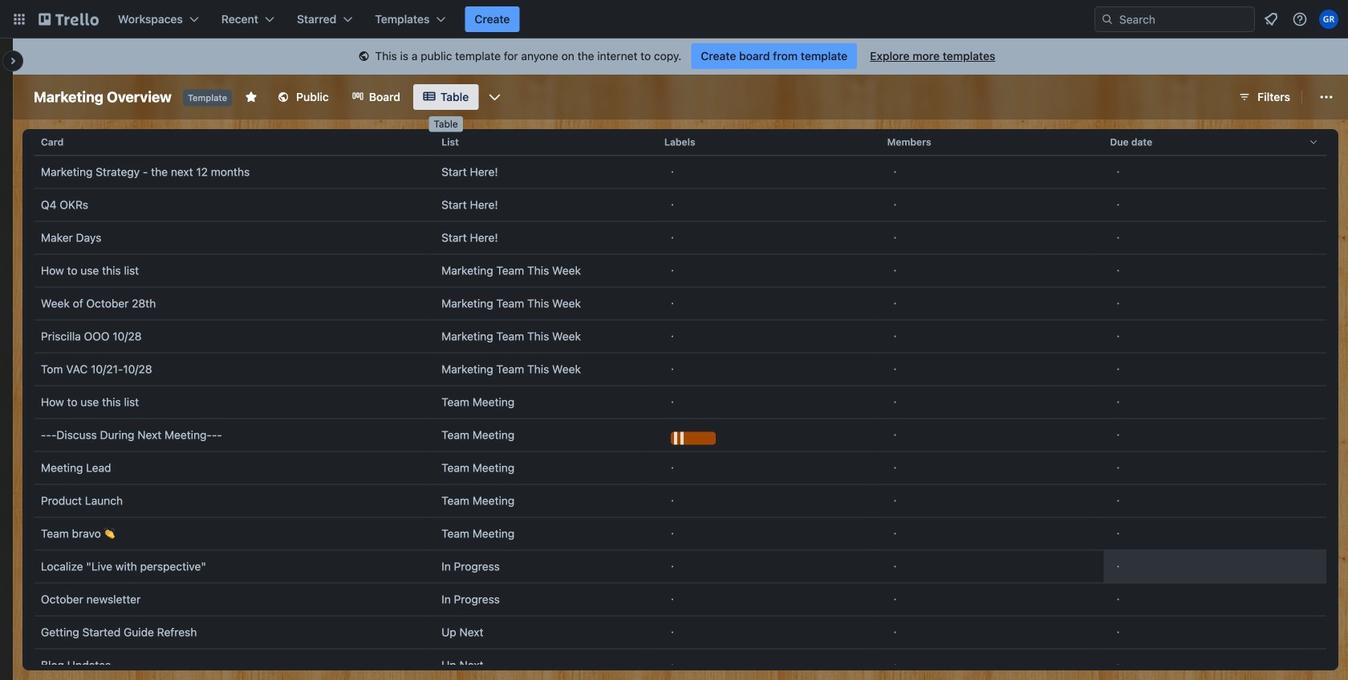 Task type: locate. For each thing, give the bounding box(es) containing it.
Search field
[[1095, 6, 1256, 32]]

cell
[[1104, 551, 1327, 583]]

12 row from the top
[[35, 485, 1327, 518]]

1 row from the top
[[35, 123, 1327, 161]]

Board name text field
[[26, 84, 180, 110]]

color: orange, title: none image
[[671, 432, 716, 445]]

11 row from the top
[[35, 452, 1327, 485]]

10 row from the top
[[35, 419, 1327, 452]]

13 row from the top
[[35, 518, 1327, 551]]

17 row from the top
[[35, 650, 1327, 681]]

table
[[22, 123, 1339, 681]]

customize views image
[[487, 89, 503, 105]]

9 row from the top
[[35, 386, 1327, 419]]

16 row from the top
[[35, 617, 1327, 650]]

0 notifications image
[[1262, 10, 1281, 29]]

tooltip
[[429, 116, 463, 132]]

15 row from the top
[[35, 584, 1327, 617]]

2 row from the top
[[35, 156, 1327, 189]]

row
[[35, 123, 1327, 161], [35, 156, 1327, 189], [35, 189, 1327, 222], [35, 222, 1327, 255], [35, 255, 1327, 287], [35, 287, 1327, 320], [35, 320, 1327, 353], [35, 353, 1327, 386], [35, 386, 1327, 419], [35, 419, 1327, 452], [35, 452, 1327, 485], [35, 485, 1327, 518], [35, 518, 1327, 551], [35, 551, 1327, 584], [35, 584, 1327, 617], [35, 617, 1327, 650], [35, 650, 1327, 681]]



Task type: vqa. For each thing, say whether or not it's contained in the screenshot.
Takeaways
no



Task type: describe. For each thing, give the bounding box(es) containing it.
search image
[[1102, 13, 1114, 26]]

7 row from the top
[[35, 320, 1327, 353]]

14 row from the top
[[35, 551, 1327, 584]]

back to home image
[[39, 6, 99, 32]]

open information menu image
[[1293, 11, 1309, 27]]

primary element
[[0, 0, 1349, 39]]

star or unstar board image
[[245, 91, 258, 104]]

8 row from the top
[[35, 353, 1327, 386]]

greg robinson (gregrobinson96) image
[[1320, 10, 1339, 29]]

3 row from the top
[[35, 189, 1327, 222]]

4 row from the top
[[35, 222, 1327, 255]]

5 row from the top
[[35, 255, 1327, 287]]

6 row from the top
[[35, 287, 1327, 320]]

show menu image
[[1319, 89, 1335, 105]]

sm image
[[356, 49, 372, 65]]



